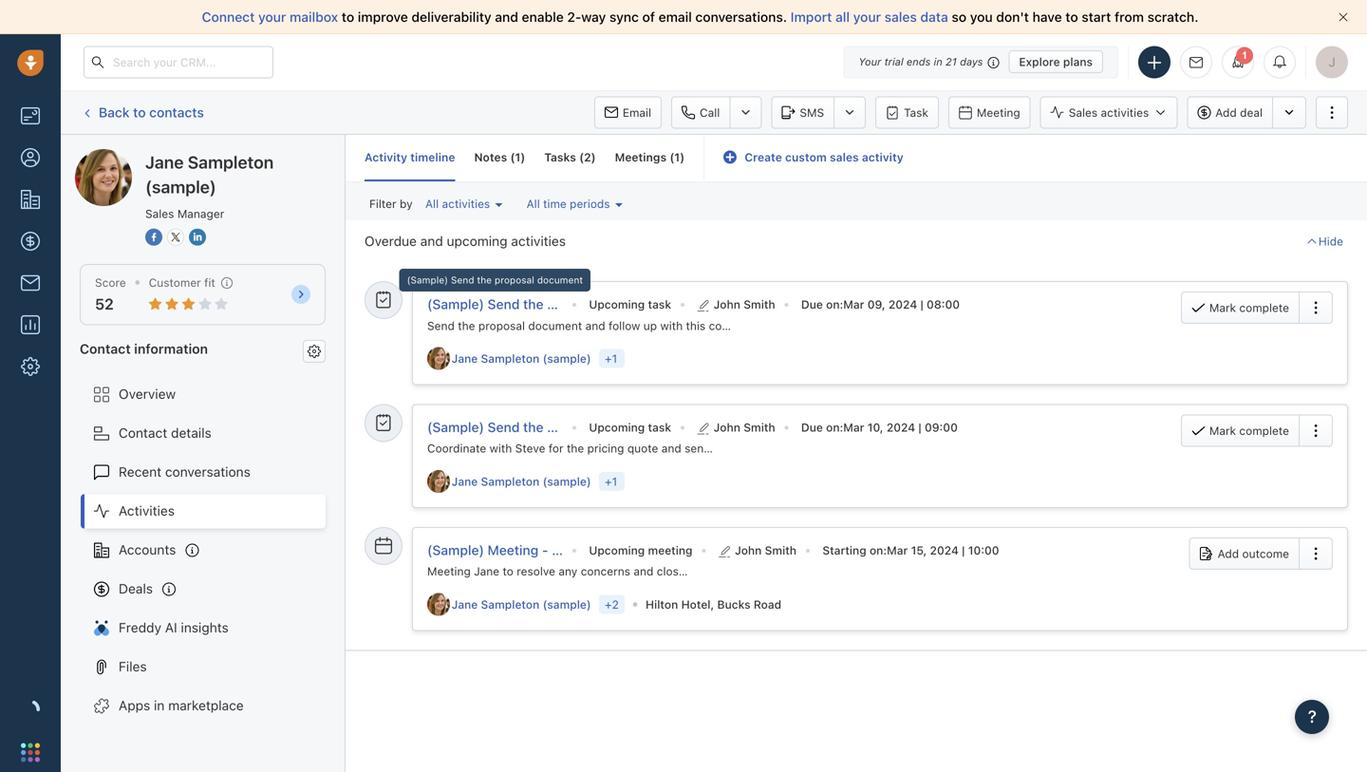 Task type: vqa. For each thing, say whether or not it's contained in the screenshot.
2nd 'accounts'
no



Task type: locate. For each thing, give the bounding box(es) containing it.
jane sampleton (sample) link
[[452, 350, 596, 367], [452, 473, 596, 490], [452, 596, 596, 613]]

meeting left resolve
[[427, 565, 471, 578]]

contact for contact information
[[80, 341, 131, 356]]

1 vertical spatial (sample)
[[427, 296, 484, 312]]

(sample) down the any on the bottom
[[543, 598, 591, 611]]

activities down explore plans link
[[1101, 106, 1150, 119]]

) right tasks
[[591, 151, 596, 164]]

on left 09,
[[827, 298, 840, 311]]

2 vertical spatial 2024
[[930, 544, 959, 557]]

1 ) from the left
[[521, 151, 526, 164]]

and right overdue
[[421, 233, 443, 249]]

mar left 15,
[[887, 544, 908, 557]]

0 horizontal spatial 1
[[515, 151, 521, 164]]

1 your from the left
[[258, 9, 286, 25]]

2 mark complete from the top
[[1210, 424, 1290, 437]]

0 vertical spatial mark complete button
[[1181, 292, 1299, 324]]

2 upcoming from the top
[[589, 421, 645, 434]]

1 ( from the left
[[511, 151, 515, 164]]

sampleton down steve on the left bottom of the page
[[481, 475, 540, 488]]

1 +1 from the top
[[605, 352, 618, 365]]

send the proposal document and follow up with this contact after it.
[[427, 319, 792, 332]]

trial
[[885, 56, 904, 68]]

proposal inside (sample) send the proposal document upcoming task
[[495, 275, 535, 286]]

2024 right 10,
[[887, 421, 916, 434]]

road
[[754, 598, 782, 611]]

(sample) up sales manager
[[145, 177, 216, 197]]

2 vertical spatial :
[[884, 544, 887, 557]]

+1 down send the proposal document and follow up with this contact after it.
[[605, 352, 618, 365]]

1 vertical spatial meeting
[[427, 565, 471, 578]]

2 vertical spatial smith
[[765, 544, 797, 557]]

add left outcome at the bottom of the page
[[1218, 547, 1240, 560]]

0 vertical spatial task
[[648, 298, 672, 311]]

john up contact
[[714, 298, 741, 311]]

mar left 10,
[[844, 421, 865, 434]]

+1 down coordinate with steve for the pricing quote and send it to jane.
[[605, 475, 618, 488]]

1 vertical spatial activities
[[442, 197, 490, 211]]

document up the 'follow'
[[606, 296, 669, 312]]

0 horizontal spatial )
[[521, 151, 526, 164]]

smith up road
[[765, 544, 797, 557]]

activities
[[1101, 106, 1150, 119], [442, 197, 490, 211], [511, 233, 566, 249]]

upcoming for upcoming meeting
[[589, 544, 645, 557]]

mark for (sample) send the pricing quote
[[1210, 424, 1237, 437]]

2 horizontal spatial (
[[670, 151, 675, 164]]

pricing
[[547, 419, 591, 435], [588, 442, 624, 455]]

1 complete from the top
[[1240, 301, 1290, 315]]

)
[[521, 151, 526, 164], [591, 151, 596, 164], [680, 151, 685, 164]]

3 ( from the left
[[670, 151, 675, 164]]

: for mar 09, 2024 | 08:00
[[840, 298, 844, 311]]

meeting inside button
[[977, 106, 1021, 119]]

on right starting
[[870, 544, 884, 557]]

pricing inside 'link'
[[547, 419, 591, 435]]

2 vertical spatial proposal
[[479, 319, 525, 332]]

2 vertical spatial jane sampleton (sample) link
[[452, 596, 596, 613]]

1 vertical spatial 2024
[[887, 421, 916, 434]]

0 vertical spatial document
[[537, 275, 583, 286]]

0 vertical spatial due
[[802, 298, 823, 311]]

john smith up contact
[[714, 298, 776, 311]]

2-
[[568, 9, 582, 25]]

meeting jane to resolve any concerns and close the deal.
[[427, 565, 735, 578]]

2 all from the left
[[527, 197, 540, 211]]

complete
[[1240, 301, 1290, 315], [1240, 424, 1290, 437]]

) right meetings
[[680, 151, 685, 164]]

send inside 'link'
[[488, 419, 520, 435]]

activities up overdue and upcoming activities
[[442, 197, 490, 211]]

1 vertical spatial john smith
[[714, 421, 776, 434]]

mark complete button for (sample) send the proposal document
[[1181, 292, 1299, 324]]

mark complete for (sample) send the proposal document
[[1210, 301, 1290, 315]]

contact details
[[119, 425, 212, 441]]

due for due on : mar 09, 2024 | 08:00
[[802, 298, 823, 311]]

1 vertical spatial mark complete button
[[1181, 415, 1299, 447]]

0 vertical spatial in
[[934, 56, 943, 68]]

tasks ( 2 )
[[545, 151, 596, 164]]

2 mark from the top
[[1210, 424, 1237, 437]]

1 horizontal spatial with
[[661, 319, 683, 332]]

3 upcoming from the top
[[589, 544, 645, 557]]

activities for sales activities
[[1101, 106, 1150, 119]]

quote down upcoming task
[[628, 442, 659, 455]]

0 vertical spatial complete
[[1240, 301, 1290, 315]]

activities for all activities
[[442, 197, 490, 211]]

send email image
[[1190, 56, 1203, 69]]

1 vertical spatial with
[[490, 442, 512, 455]]

( for meetings
[[670, 151, 675, 164]]

contact down 52
[[80, 341, 131, 356]]

any
[[559, 565, 578, 578]]

0 vertical spatial jane sampleton (sample) link
[[452, 350, 596, 367]]

proposal for (sample) send the proposal document
[[547, 296, 602, 312]]

add for add outcome
[[1218, 547, 1240, 560]]

to
[[342, 9, 354, 25], [1066, 9, 1079, 25], [133, 104, 146, 120], [724, 442, 735, 455], [503, 565, 514, 578]]

the
[[477, 275, 492, 286], [523, 296, 544, 312], [458, 319, 475, 332], [523, 419, 544, 435], [567, 442, 584, 455], [689, 565, 706, 578]]

0 vertical spatial sales
[[1069, 106, 1098, 119]]

jane sampleton (sample) down resolve
[[452, 598, 591, 611]]

1 horizontal spatial your
[[854, 9, 882, 25]]

|
[[921, 298, 924, 311], [919, 421, 922, 434], [962, 544, 965, 557]]

complete for (sample) send the proposal document
[[1240, 301, 1290, 315]]

2 jane sampleton (sample) link from the top
[[452, 473, 596, 490]]

proposal
[[495, 275, 535, 286], [547, 296, 602, 312], [479, 319, 525, 332]]

mark complete
[[1210, 301, 1290, 315], [1210, 424, 1290, 437]]

mar for mar 10, 2024 | 09:00
[[844, 421, 865, 434]]

task inside (sample) send the proposal document upcoming task
[[648, 298, 672, 311]]

all time periods
[[527, 197, 610, 211]]

all inside button
[[527, 197, 540, 211]]

mng settings image
[[308, 345, 321, 358]]

0 vertical spatial meeting
[[977, 106, 1021, 119]]

overview
[[119, 386, 176, 402]]

1 right send email image
[[1242, 49, 1248, 61]]

meeting down days
[[977, 106, 1021, 119]]

create custom sales activity link
[[724, 151, 904, 164]]

1 vertical spatial |
[[919, 421, 922, 434]]

3 ) from the left
[[680, 151, 685, 164]]

1 mark from the top
[[1210, 301, 1237, 315]]

1 vertical spatial sales
[[830, 151, 859, 164]]

task
[[648, 298, 672, 311], [648, 421, 672, 434]]

to right back
[[133, 104, 146, 120]]

sampleton for jane sampleton (sample) link associated with proposal
[[481, 352, 540, 365]]

0 vertical spatial contact
[[80, 341, 131, 356]]

jane sampleton (sample) link down resolve
[[452, 596, 596, 613]]

2024 for 15,
[[930, 544, 959, 557]]

0 vertical spatial mar
[[844, 298, 865, 311]]

(sample) down send the proposal document and follow up with this contact after it.
[[543, 352, 591, 365]]

| for 08:00
[[921, 298, 924, 311]]

2 ( from the left
[[580, 151, 584, 164]]

sales for sales manager
[[145, 207, 174, 220]]

jane sampleton (sample)
[[113, 149, 269, 164], [145, 152, 274, 197], [452, 352, 591, 365], [452, 475, 591, 488], [452, 598, 591, 611]]

0 vertical spatial (sample)
[[407, 275, 448, 286]]

all right the by
[[426, 197, 439, 211]]

1 vertical spatial proposal
[[547, 296, 602, 312]]

1 vertical spatial jane sampleton (sample) link
[[452, 473, 596, 490]]

activity timeline
[[365, 151, 455, 164]]

0 vertical spatial proposal
[[495, 275, 535, 286]]

0 vertical spatial pricing
[[547, 419, 591, 435]]

0 vertical spatial 2024
[[889, 298, 918, 311]]

information
[[134, 341, 208, 356]]

1 jane sampleton (sample) link from the top
[[452, 350, 596, 367]]

sales
[[885, 9, 917, 25], [830, 151, 859, 164]]

Search your CRM... text field
[[84, 46, 274, 78]]

contact for contact details
[[119, 425, 167, 441]]

customer
[[149, 276, 201, 289]]

details
[[171, 425, 212, 441]]

upcoming up the 'follow'
[[589, 298, 645, 311]]

proposal up (sample) send the proposal document
[[495, 275, 535, 286]]

document inside (sample) send the proposal document upcoming task
[[537, 275, 583, 286]]

(sample) down (sample) send the proposal document tooltip
[[427, 296, 484, 312]]

1 vertical spatial on
[[827, 421, 840, 434]]

: left 15,
[[884, 544, 887, 557]]

and left send in the bottom right of the page
[[662, 442, 682, 455]]

1 vertical spatial :
[[840, 421, 844, 434]]

john
[[714, 298, 741, 311], [714, 421, 741, 434], [735, 544, 762, 557]]

up
[[644, 319, 657, 332]]

1 for meetings ( 1 )
[[675, 151, 680, 164]]

1 mark complete button from the top
[[1181, 292, 1299, 324]]

2 vertical spatial (sample)
[[427, 419, 484, 435]]

all for all activities
[[426, 197, 439, 211]]

document down (sample) send the proposal document link
[[529, 319, 583, 332]]

0 vertical spatial mark complete
[[1210, 301, 1290, 315]]

0 vertical spatial +1
[[605, 352, 618, 365]]

on left 10,
[[827, 421, 840, 434]]

document up (sample) send the proposal document
[[537, 275, 583, 286]]

john smith up deal.
[[735, 544, 797, 557]]

2 vertical spatial john
[[735, 544, 762, 557]]

0 vertical spatial activities
[[1101, 106, 1150, 119]]

1 right notes
[[515, 151, 521, 164]]

your right all
[[854, 9, 882, 25]]

1 vertical spatial mark complete
[[1210, 424, 1290, 437]]

jane sampleton (sample) down steve on the left bottom of the page
[[452, 475, 591, 488]]

1 horizontal spatial (
[[580, 151, 584, 164]]

2 vertical spatial upcoming
[[589, 544, 645, 557]]

and left the 'follow'
[[586, 319, 606, 332]]

2024 right 15,
[[930, 544, 959, 557]]

meeting button
[[949, 96, 1031, 129]]

(sample) inside (sample) send the proposal document upcoming task
[[407, 275, 448, 286]]

0 vertical spatial |
[[921, 298, 924, 311]]

| left 10:00
[[962, 544, 965, 557]]

( for tasks
[[580, 151, 584, 164]]

1 vertical spatial complete
[[1240, 424, 1290, 437]]

sampleton
[[146, 149, 211, 164], [188, 152, 274, 172], [481, 352, 540, 365], [481, 475, 540, 488], [481, 598, 540, 611]]

it
[[714, 442, 721, 455]]

call button
[[672, 96, 730, 129]]

2 horizontal spatial )
[[680, 151, 685, 164]]

recent conversations
[[119, 464, 251, 480]]

1 vertical spatial task
[[648, 421, 672, 434]]

proposal for (sample) send the proposal document upcoming task
[[495, 275, 535, 286]]

activities down 'time'
[[511, 233, 566, 249]]

jane sampleton (sample) link down steve on the left bottom of the page
[[452, 473, 596, 490]]

with right up
[[661, 319, 683, 332]]

2 vertical spatial john smith
[[735, 544, 797, 557]]

(sample) inside 'link'
[[427, 419, 484, 435]]

explore plans link
[[1009, 50, 1104, 73]]

jane sampleton (sample) for jane sampleton (sample) link associated with proposal
[[452, 352, 591, 365]]

apps in marketplace
[[119, 698, 244, 713]]

call link
[[672, 96, 730, 129]]

1 horizontal spatial activities
[[511, 233, 566, 249]]

contact
[[80, 341, 131, 356], [119, 425, 167, 441]]

1 horizontal spatial sales
[[1069, 106, 1098, 119]]

0 vertical spatial quote
[[594, 419, 630, 435]]

proposal up send the proposal document and follow up with this contact after it.
[[547, 296, 602, 312]]

| left 09:00 on the right of the page
[[919, 421, 922, 434]]

: left 09,
[[840, 298, 844, 311]]

0 vertical spatial on
[[827, 298, 840, 311]]

( right tasks
[[580, 151, 584, 164]]

jane sampleton (sample) down contacts in the top of the page
[[113, 149, 269, 164]]

jane sampleton (sample) for 3rd jane sampleton (sample) link
[[452, 598, 591, 611]]

0 horizontal spatial meeting
[[427, 565, 471, 578]]

(sample) inside jane sampleton (sample)
[[145, 177, 216, 197]]

1 horizontal spatial meeting
[[977, 106, 1021, 119]]

2 mark complete button from the top
[[1181, 415, 1299, 447]]

jane sampleton (sample) link for proposal
[[452, 350, 596, 367]]

upcoming up coordinate with steve for the pricing quote and send it to jane.
[[589, 421, 645, 434]]

2 vertical spatial |
[[962, 544, 965, 557]]

due on : mar 10, 2024 | 09:00
[[802, 421, 958, 434]]

1 due from the top
[[802, 298, 823, 311]]

2 due from the top
[[802, 421, 823, 434]]

(sample) down overdue
[[407, 275, 448, 286]]

2024 right 09,
[[889, 298, 918, 311]]

sms
[[800, 106, 825, 119]]

+1 for document
[[605, 352, 618, 365]]

1 horizontal spatial 1
[[675, 151, 680, 164]]

1 horizontal spatial all
[[527, 197, 540, 211]]

1 mark complete from the top
[[1210, 301, 1290, 315]]

back to contacts link
[[80, 98, 205, 127]]

( right notes
[[511, 151, 515, 164]]

1 all from the left
[[426, 197, 439, 211]]

overdue
[[365, 233, 417, 249]]

1 vertical spatial contact
[[119, 425, 167, 441]]

task up up
[[648, 298, 672, 311]]

pricing down upcoming task
[[588, 442, 624, 455]]

1 horizontal spatial in
[[934, 56, 943, 68]]

0 vertical spatial :
[[840, 298, 844, 311]]

0 horizontal spatial sales
[[145, 207, 174, 220]]

0 vertical spatial add
[[1216, 106, 1237, 119]]

jane sampleton (sample) down (sample) send the proposal document link
[[452, 352, 591, 365]]

follow
[[609, 319, 641, 332]]

jane sampleton (sample) link down (sample) send the proposal document link
[[452, 350, 596, 367]]

all for all time periods
[[527, 197, 540, 211]]

0 horizontal spatial all
[[426, 197, 439, 211]]

1 upcoming from the top
[[589, 298, 645, 311]]

(sample) for (sample) send the proposal document
[[427, 296, 484, 312]]

0 vertical spatial mark
[[1210, 301, 1237, 315]]

add outcome
[[1218, 547, 1290, 560]]

smith up jane.
[[744, 421, 776, 434]]

sampleton down resolve
[[481, 598, 540, 611]]

to right it
[[724, 442, 735, 455]]

apps
[[119, 698, 150, 713]]

starting
[[823, 544, 867, 557]]

close image
[[1339, 12, 1349, 22]]

2 vertical spatial mar
[[887, 544, 908, 557]]

way
[[582, 9, 606, 25]]

jane
[[113, 149, 142, 164], [145, 152, 184, 172], [452, 352, 478, 365], [452, 475, 478, 488], [474, 565, 500, 578], [452, 598, 478, 611]]

1 vertical spatial +1
[[605, 475, 618, 488]]

all time periods button
[[522, 192, 628, 216]]

0 vertical spatial john
[[714, 298, 741, 311]]

upcoming inside (sample) send the proposal document upcoming task
[[589, 298, 645, 311]]

in left the 21
[[934, 56, 943, 68]]

52 button
[[95, 295, 114, 313]]

2 +1 from the top
[[605, 475, 618, 488]]

1 vertical spatial smith
[[744, 421, 776, 434]]

meetings image
[[375, 537, 392, 554]]

sales down plans
[[1069, 106, 1098, 119]]

1 vertical spatial in
[[154, 698, 165, 713]]

pricing up for
[[547, 419, 591, 435]]

(sample) for (sample) send the proposal document upcoming task
[[407, 275, 448, 286]]

proposal down (sample) send the proposal document tooltip
[[479, 319, 525, 332]]

task up coordinate with steve for the pricing quote and send it to jane.
[[648, 421, 672, 434]]

with left steve on the left bottom of the page
[[490, 442, 512, 455]]

2 ) from the left
[[591, 151, 596, 164]]

john up it
[[714, 421, 741, 434]]

all activities
[[426, 197, 490, 211]]

: left 10,
[[840, 421, 844, 434]]

send
[[451, 275, 474, 286], [488, 296, 520, 312], [427, 319, 455, 332], [488, 419, 520, 435]]

and
[[495, 9, 519, 25], [421, 233, 443, 249], [586, 319, 606, 332], [662, 442, 682, 455], [634, 565, 654, 578]]

1 vertical spatial upcoming
[[589, 421, 645, 434]]

| left 08:00
[[921, 298, 924, 311]]

| for 10:00
[[962, 544, 965, 557]]

2 vertical spatial on
[[870, 544, 884, 557]]

1 horizontal spatial )
[[591, 151, 596, 164]]

1 vertical spatial john
[[714, 421, 741, 434]]

document
[[537, 275, 583, 286], [606, 296, 669, 312], [529, 319, 583, 332]]

hide
[[1319, 235, 1344, 248]]

0 horizontal spatial sales
[[830, 151, 859, 164]]

0 horizontal spatial activities
[[442, 197, 490, 211]]

meeting
[[648, 544, 693, 557]]

(sample) up manager
[[215, 149, 269, 164]]

email
[[659, 9, 692, 25]]

(sample)
[[407, 275, 448, 286], [427, 296, 484, 312], [427, 419, 484, 435]]

1
[[1242, 49, 1248, 61], [515, 151, 521, 164], [675, 151, 680, 164]]

1 vertical spatial document
[[606, 296, 669, 312]]

to right mailbox
[[342, 9, 354, 25]]

your left mailbox
[[258, 9, 286, 25]]

0 vertical spatial with
[[661, 319, 683, 332]]

sales left manager
[[145, 207, 174, 220]]

sales left activity
[[830, 151, 859, 164]]

1 vertical spatial add
[[1218, 547, 1240, 560]]

john smith
[[714, 298, 776, 311], [714, 421, 776, 434], [735, 544, 797, 557]]

add left deal
[[1216, 106, 1237, 119]]

meeting for meeting
[[977, 106, 1021, 119]]

1 right meetings
[[675, 151, 680, 164]]

(sample) up coordinate
[[427, 419, 484, 435]]

1 task from the top
[[648, 298, 672, 311]]

john for upcoming task
[[714, 421, 741, 434]]

smith for starting on
[[765, 544, 797, 557]]

sales left data
[[885, 9, 917, 25]]

due left 10,
[[802, 421, 823, 434]]

bucks
[[718, 598, 751, 611]]

: for mar 10, 2024 | 09:00
[[840, 421, 844, 434]]

0 vertical spatial upcoming
[[589, 298, 645, 311]]

periods
[[570, 197, 610, 211]]

: for mar 15, 2024 | 10:00
[[884, 544, 887, 557]]

+1 for quote
[[605, 475, 618, 488]]

0 horizontal spatial your
[[258, 9, 286, 25]]

sampleton down (sample) send the proposal document link
[[481, 352, 540, 365]]

1 vertical spatial mar
[[844, 421, 865, 434]]

1 vertical spatial due
[[802, 421, 823, 434]]

1 vertical spatial mark
[[1210, 424, 1237, 437]]

upcoming up concerns
[[589, 544, 645, 557]]

starting on : mar 15, 2024 | 10:00
[[823, 544, 1000, 557]]

1 horizontal spatial sales
[[885, 9, 917, 25]]

john up deal.
[[735, 544, 762, 557]]

freddy
[[119, 620, 162, 636]]

0 horizontal spatial (
[[511, 151, 515, 164]]

(sample) down for
[[543, 475, 591, 488]]

) right notes
[[521, 151, 526, 164]]

2 vertical spatial activities
[[511, 233, 566, 249]]

1 vertical spatial sales
[[145, 207, 174, 220]]

all left 'time'
[[527, 197, 540, 211]]

in right the apps
[[154, 698, 165, 713]]

meeting for meeting jane to resolve any concerns and close the deal.
[[427, 565, 471, 578]]

mar left 09,
[[844, 298, 865, 311]]

2 horizontal spatial activities
[[1101, 106, 1150, 119]]

mailbox
[[290, 9, 338, 25]]

john smith up jane.
[[714, 421, 776, 434]]

mark complete button for (sample) send the pricing quote
[[1181, 415, 1299, 447]]

due left 09,
[[802, 298, 823, 311]]

quote up coordinate with steve for the pricing quote and send it to jane.
[[594, 419, 630, 435]]

send inside (sample) send the proposal document upcoming task
[[451, 275, 474, 286]]

2 complete from the top
[[1240, 424, 1290, 437]]



Task type: describe. For each thing, give the bounding box(es) containing it.
(sample) for 3rd jane sampleton (sample) link
[[543, 598, 591, 611]]

(sample) send the proposal document tooltip
[[399, 264, 591, 292]]

| for 09:00
[[919, 421, 922, 434]]

jane sampleton (sample) up manager
[[145, 152, 274, 197]]

conversations
[[165, 464, 251, 480]]

contacts
[[149, 104, 204, 120]]

coordinate
[[427, 442, 487, 455]]

to left resolve
[[503, 565, 514, 578]]

it.
[[782, 319, 792, 332]]

data
[[921, 9, 949, 25]]

hilton
[[646, 598, 678, 611]]

task
[[904, 106, 929, 119]]

hotel,
[[682, 598, 715, 611]]

plans
[[1064, 55, 1093, 68]]

sync
[[610, 9, 639, 25]]

deals
[[119, 581, 153, 597]]

mar for mar 15, 2024 | 10:00
[[887, 544, 908, 557]]

15,
[[911, 544, 927, 557]]

from
[[1115, 9, 1145, 25]]

john smith for upcoming task
[[714, 421, 776, 434]]

add deal
[[1216, 106, 1263, 119]]

contact
[[709, 319, 750, 332]]

(sample) send the proposal document link
[[427, 296, 669, 313]]

quote inside 'link'
[[594, 419, 630, 435]]

2 task from the top
[[648, 421, 672, 434]]

upcoming for upcoming task
[[589, 421, 645, 434]]

sampleton for 3rd jane sampleton (sample) link
[[481, 598, 540, 611]]

tasks image
[[375, 414, 392, 431]]

document for (sample) send the proposal document upcoming task
[[537, 275, 583, 286]]

0 horizontal spatial in
[[154, 698, 165, 713]]

mark for (sample) send the proposal document
[[1210, 301, 1237, 315]]

customer fit
[[149, 276, 215, 289]]

) for meetings ( 1 )
[[680, 151, 685, 164]]

3 jane sampleton (sample) link from the top
[[452, 596, 596, 613]]

activity
[[365, 151, 408, 164]]

on for mar 15, 2024 | 10:00
[[870, 544, 884, 557]]

and down upcoming meeting
[[634, 565, 654, 578]]

(sample) for (sample) send the pricing quote
[[427, 419, 484, 435]]

sampleton up manager
[[188, 152, 274, 172]]

files
[[119, 659, 147, 674]]

freshworks switcher image
[[21, 743, 40, 762]]

overdue and upcoming activities
[[365, 233, 566, 249]]

all
[[836, 9, 850, 25]]

09:00
[[925, 421, 958, 434]]

close
[[657, 565, 686, 578]]

sampleton for pricing jane sampleton (sample) link
[[481, 475, 540, 488]]

jane sampleton (sample) link for pricing
[[452, 473, 596, 490]]

0 vertical spatial sales
[[885, 9, 917, 25]]

21
[[946, 56, 957, 68]]

conversations.
[[696, 9, 787, 25]]

1 link
[[1222, 46, 1255, 78]]

all activities link
[[421, 192, 508, 215]]

add outcome button
[[1190, 538, 1299, 570]]

john for upcoming meeting
[[735, 544, 762, 557]]

of
[[643, 9, 655, 25]]

enable
[[522, 9, 564, 25]]

1 vertical spatial quote
[[628, 442, 659, 455]]

(sample) send the pricing quote
[[427, 419, 630, 435]]

coordinate with steve for the pricing quote and send it to jane.
[[427, 442, 767, 455]]

meetings
[[615, 151, 667, 164]]

sales manager
[[145, 207, 224, 220]]

) for tasks ( 2 )
[[591, 151, 596, 164]]

0 vertical spatial smith
[[744, 298, 776, 311]]

(sample) for jane sampleton (sample) link associated with proposal
[[543, 352, 591, 365]]

create
[[745, 151, 783, 164]]

time
[[543, 197, 567, 211]]

complete for (sample) send the pricing quote
[[1240, 424, 1290, 437]]

to left start
[[1066, 9, 1079, 25]]

import all your sales data link
[[791, 9, 952, 25]]

sampleton down contacts in the top of the page
[[146, 149, 211, 164]]

deal
[[1241, 106, 1263, 119]]

concerns
[[581, 565, 631, 578]]

sms button
[[772, 96, 834, 129]]

connect your mailbox link
[[202, 9, 342, 25]]

(sample) for pricing jane sampleton (sample) link
[[543, 475, 591, 488]]

ends
[[907, 56, 931, 68]]

on for mar 09, 2024 | 08:00
[[827, 298, 840, 311]]

tasks image
[[375, 291, 392, 308]]

marketplace
[[168, 698, 244, 713]]

hilton hotel, bucks road
[[646, 598, 782, 611]]

09,
[[868, 298, 886, 311]]

you
[[971, 9, 993, 25]]

explore
[[1020, 55, 1061, 68]]

custom
[[786, 151, 827, 164]]

send for (sample) send the proposal document
[[488, 296, 520, 312]]

and left enable
[[495, 9, 519, 25]]

by
[[400, 197, 413, 211]]

timeline
[[411, 151, 455, 164]]

deal.
[[709, 565, 735, 578]]

2 vertical spatial document
[[529, 319, 583, 332]]

after
[[753, 319, 778, 332]]

score
[[95, 276, 126, 289]]

mar for mar 09, 2024 | 08:00
[[844, 298, 865, 311]]

import
[[791, 9, 833, 25]]

notes
[[474, 151, 507, 164]]

1 vertical spatial pricing
[[588, 442, 624, 455]]

john smith for upcoming meeting
[[735, 544, 797, 557]]

jane.
[[738, 442, 767, 455]]

) for notes ( 1 )
[[521, 151, 526, 164]]

steve
[[515, 442, 546, 455]]

mark complete for (sample) send the pricing quote
[[1210, 424, 1290, 437]]

tasks
[[545, 151, 576, 164]]

1 for notes ( 1 )
[[515, 151, 521, 164]]

freddy ai insights
[[119, 620, 229, 636]]

0 vertical spatial john smith
[[714, 298, 776, 311]]

0 horizontal spatial with
[[490, 442, 512, 455]]

meetings ( 1 )
[[615, 151, 685, 164]]

insights
[[181, 620, 229, 636]]

scratch.
[[1148, 9, 1199, 25]]

send
[[685, 442, 711, 455]]

52
[[95, 295, 114, 313]]

activities
[[119, 503, 175, 519]]

on for mar 10, 2024 | 09:00
[[827, 421, 840, 434]]

deliverability
[[412, 9, 492, 25]]

don't
[[997, 9, 1030, 25]]

back
[[99, 104, 130, 120]]

document for (sample) send the proposal document
[[606, 296, 669, 312]]

jane sampleton (sample) for pricing jane sampleton (sample) link
[[452, 475, 591, 488]]

add for add deal
[[1216, 106, 1237, 119]]

score 52
[[95, 276, 126, 313]]

task button
[[876, 96, 939, 129]]

due on : mar 09, 2024 | 08:00
[[802, 298, 960, 311]]

connect your mailbox to improve deliverability and enable 2-way sync of email conversations. import all your sales data so you don't have to start from scratch.
[[202, 9, 1199, 25]]

the inside 'link'
[[523, 419, 544, 435]]

send for (sample) send the pricing quote
[[488, 419, 520, 435]]

2024 for 09,
[[889, 298, 918, 311]]

( for notes
[[511, 151, 515, 164]]

resolve
[[517, 565, 556, 578]]

filter
[[369, 197, 397, 211]]

your
[[859, 56, 882, 68]]

improve
[[358, 9, 408, 25]]

10:00
[[969, 544, 1000, 557]]

create custom sales activity
[[745, 151, 904, 164]]

this
[[686, 319, 706, 332]]

upcoming meeting
[[589, 544, 693, 557]]

upcoming task
[[589, 421, 672, 434]]

smith for due on
[[744, 421, 776, 434]]

the inside (sample) send the proposal document upcoming task
[[477, 275, 492, 286]]

2024 for 10,
[[887, 421, 916, 434]]

send for (sample) send the proposal document upcoming task
[[451, 275, 474, 286]]

(sample) send the proposal document
[[427, 296, 669, 312]]

due for due on : mar 10, 2024 | 09:00
[[802, 421, 823, 434]]

2 your from the left
[[854, 9, 882, 25]]

2
[[584, 151, 591, 164]]

sales for sales activities
[[1069, 106, 1098, 119]]

2 horizontal spatial 1
[[1242, 49, 1248, 61]]

so
[[952, 9, 967, 25]]

back to contacts
[[99, 104, 204, 120]]



